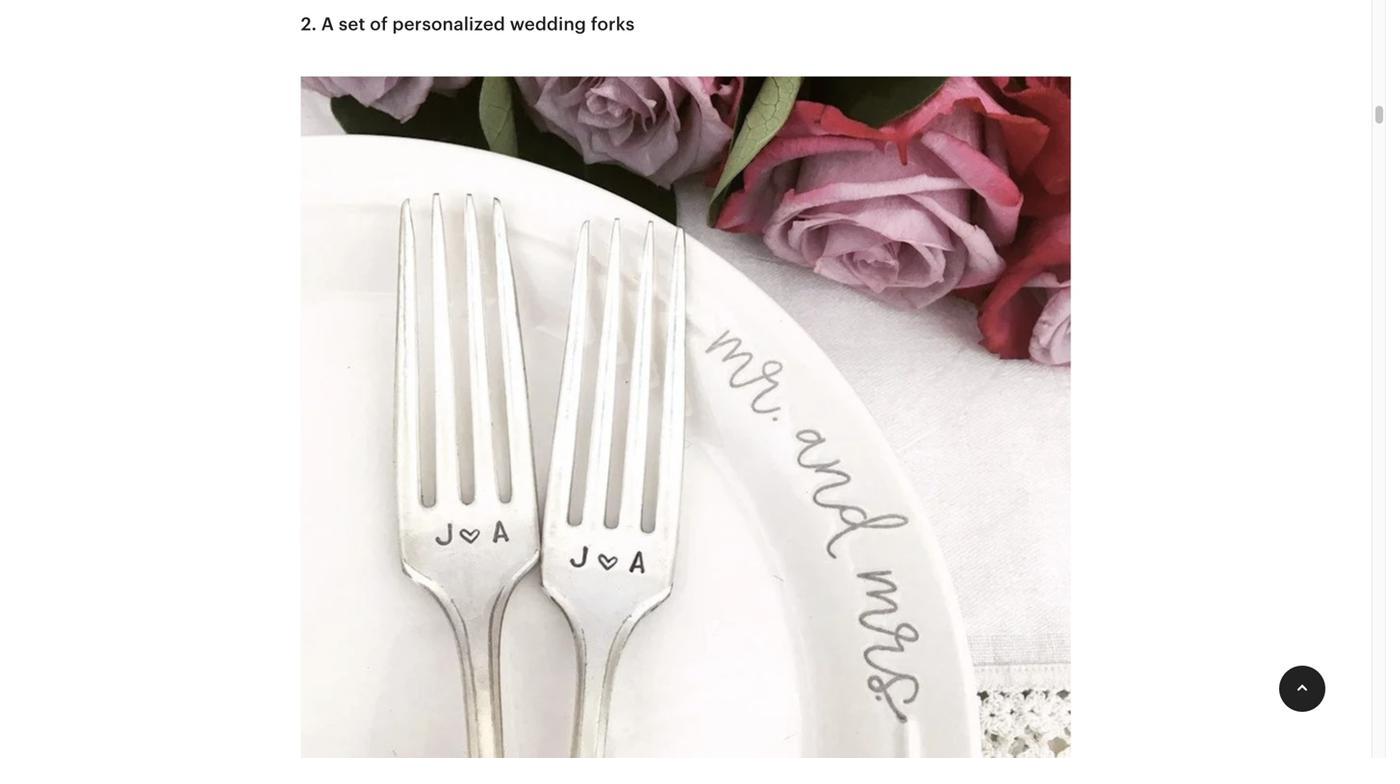 Task type: describe. For each thing, give the bounding box(es) containing it.
personalized wedding forks image
[[301, 65, 1072, 759]]

of
[[370, 14, 388, 34]]

a
[[321, 14, 334, 34]]



Task type: vqa. For each thing, say whether or not it's contained in the screenshot.
forks
yes



Task type: locate. For each thing, give the bounding box(es) containing it.
personalized
[[393, 14, 506, 34]]

2. a set of personalized wedding forks
[[301, 14, 635, 34]]

set
[[339, 14, 366, 34]]

2.
[[301, 14, 317, 34]]

wedding
[[510, 14, 587, 34]]

forks
[[591, 14, 635, 34]]



